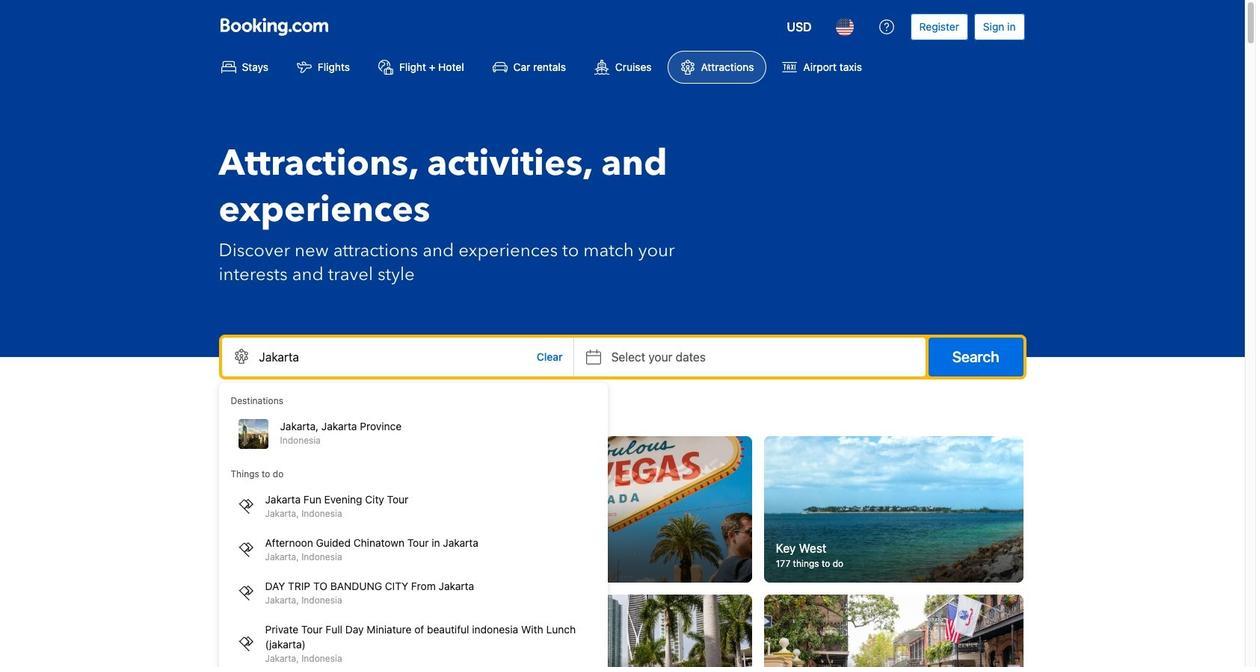Task type: describe. For each thing, give the bounding box(es) containing it.
las vegas image
[[492, 437, 752, 583]]

san diego image
[[220, 595, 480, 668]]

key west image
[[764, 437, 1024, 583]]

miami image
[[492, 595, 752, 668]]

new york image
[[220, 437, 480, 583]]

booking.com image
[[220, 18, 328, 36]]



Task type: locate. For each thing, give the bounding box(es) containing it.
new orleans image
[[764, 595, 1024, 668]]

Where are you going? search field
[[222, 338, 573, 377]]



Task type: vqa. For each thing, say whether or not it's contained in the screenshot.
second completing from left
no



